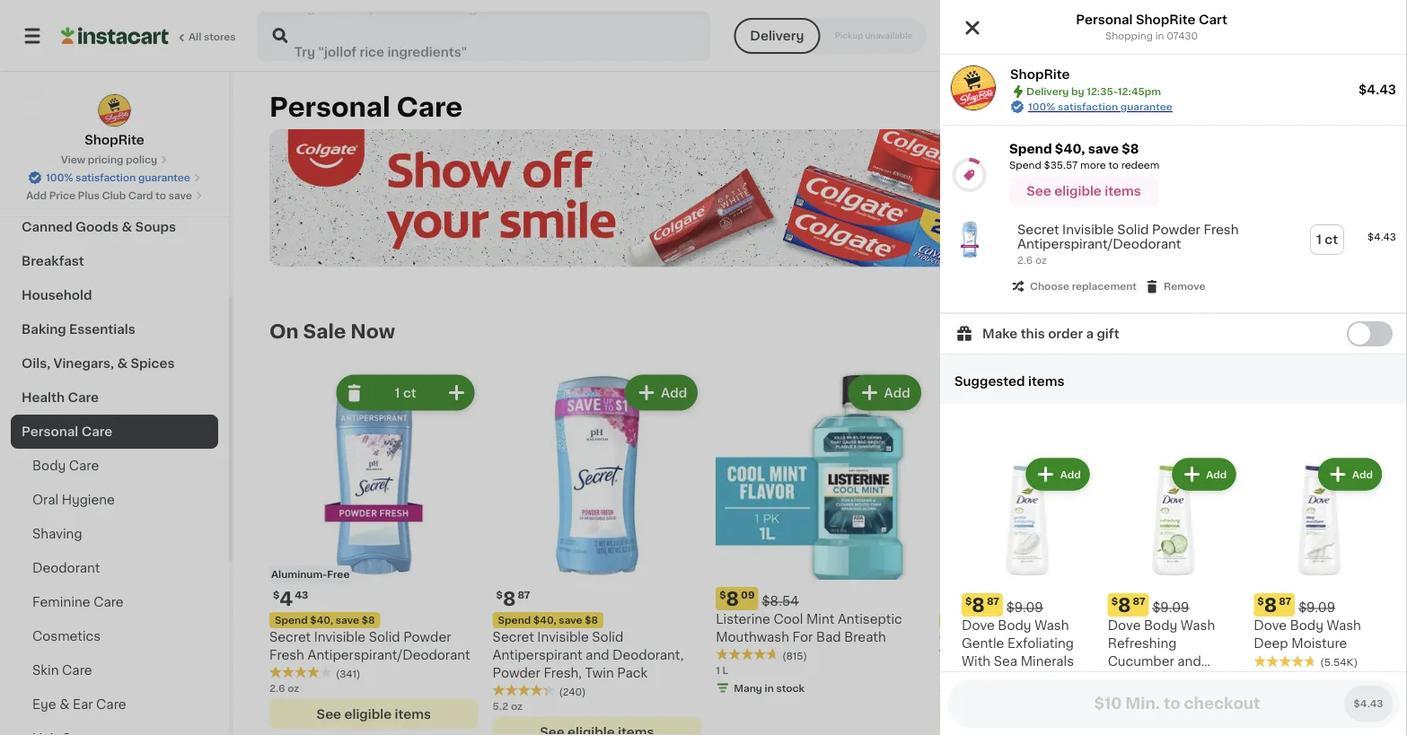 Task type: locate. For each thing, give the bounding box(es) containing it.
satisfaction inside "link"
[[1059, 102, 1119, 112]]

1 ct inside product group
[[395, 387, 417, 399]]

many for 5
[[1181, 720, 1209, 730]]

wash up "exfoliating"
[[1035, 620, 1070, 633]]

see eligible items inside product group
[[317, 708, 431, 721]]

1 vertical spatial $4.43
[[1369, 232, 1397, 242]]

3 $9.09 from the left
[[1299, 602, 1336, 615]]

1 vertical spatial complete
[[1163, 650, 1226, 662]]

&
[[94, 153, 105, 165], [105, 187, 115, 199], [122, 221, 132, 234], [117, 358, 128, 370], [59, 699, 70, 712]]

$9.09 down 54
[[1153, 602, 1190, 615]]

add for dove body wash deep moisture
[[1353, 470, 1374, 480]]

care
[[397, 95, 463, 120], [68, 392, 99, 404], [81, 426, 112, 438], [69, 460, 99, 473], [94, 597, 124, 609], [62, 665, 92, 677], [96, 699, 126, 712]]

spend $40, save $8 down 54
[[1168, 616, 1269, 626]]

invisible inside secret invisible solid powder fresh antiperspirant/deodorant 2.6 oz
[[1063, 224, 1115, 236]]

whitening up 54
[[1165, 570, 1217, 580]]

shoprite image
[[952, 66, 996, 111]]

whitening up 20
[[1229, 650, 1293, 662]]

1 horizontal spatial secret
[[493, 632, 534, 644]]

solid inside secret invisible solid powder fresh antiperspirant/deodorant 2.6 oz
[[1118, 224, 1150, 236]]

1 inside product group
[[395, 387, 400, 399]]

87 for dove body wash refreshing cucumber and green tea
[[1134, 597, 1146, 607]]

1 vertical spatial antiperspirant/deodorant
[[308, 650, 470, 662]]

secret up the choose
[[1018, 224, 1060, 236]]

07430 up 'shoprite' image
[[978, 29, 1022, 42]]

shoprite down the foods
[[85, 134, 144, 146]]

1 vertical spatial many in stock
[[1181, 720, 1252, 730]]

invisible inside secret invisible solid powder fresh antiperspirant/deodorant
[[314, 632, 366, 644]]

& for spices
[[117, 358, 128, 370]]

0 vertical spatial personal care
[[270, 95, 463, 120]]

plus inside "link"
[[78, 191, 100, 201]]

crest complete plus deep clean complete whitening toothpaste, effervescent mint
[[1163, 632, 1371, 680]]

0 vertical spatial 2.6
[[1018, 256, 1033, 266]]

breath
[[845, 632, 887, 644]]

0 horizontal spatial personal
[[22, 426, 78, 438]]

87 inside $ 8 87 $9.09 dove body wash gentle exfoliating with sea minerals
[[987, 597, 1000, 607]]

skin care link
[[11, 654, 218, 688]]

1 horizontal spatial stock
[[1223, 720, 1252, 730]]

solid for 8
[[592, 632, 624, 644]]

8 inside $ 8 87 $9.09 dove body wash gentle exfoliating with sea minerals
[[973, 596, 986, 615]]

items for see eligible items button under more
[[1105, 185, 1142, 198]]

ct inside "button"
[[1326, 234, 1339, 246]]

$ inside $ 4 43
[[273, 591, 280, 601]]

items inside product group
[[395, 708, 431, 721]]

0 horizontal spatial plus
[[78, 191, 100, 201]]

1 vertical spatial whitening
[[1229, 650, 1293, 662]]

secret invisible solid powder fresh antiperspirant/deodorant 2.6 oz
[[1018, 224, 1240, 266]]

satisfaction down pricing
[[76, 173, 136, 183]]

mint up bad
[[807, 614, 835, 626]]

skin care
[[32, 665, 92, 677]]

1 vertical spatial mint
[[1247, 668, 1276, 680]]

1 horizontal spatial 07430
[[1167, 31, 1199, 41]]

1 horizontal spatial many in stock
[[1181, 720, 1252, 730]]

in right 5.4
[[1182, 702, 1191, 712]]

$ 8 87
[[497, 590, 531, 609]]

spend up crest
[[1168, 616, 1201, 626]]

3 dove from the left
[[1255, 620, 1288, 633]]

powder inside secret invisible solid powder fresh antiperspirant/deodorant 2.6 oz
[[1153, 224, 1201, 236]]

dove inside $ 8 87 $9.09 dove body wash refreshing cucumber and green tea
[[1108, 620, 1142, 633]]

1 vertical spatial powder
[[404, 632, 452, 644]]

None search field
[[257, 11, 711, 61]]

2 $8.87 original price: $9.09 element from the left
[[1108, 594, 1240, 617]]

add price plus club card to save
[[26, 191, 192, 201]]

spend for secret invisible solid antiperspirant and deodorant, powder fresh, twin pack
[[498, 616, 531, 626]]

many in stock down (815)
[[734, 684, 805, 694]]

mint up (5.77k)
[[1247, 668, 1276, 680]]

1 vertical spatial 2.6
[[270, 684, 285, 694]]

body up moisture on the bottom of the page
[[1291, 620, 1324, 633]]

eligible
[[1055, 185, 1102, 198], [345, 708, 392, 721], [1015, 708, 1062, 721]]

free
[[327, 570, 350, 580]]

$8.87 original price: $9.09 element up crest
[[1108, 594, 1240, 617]]

1 horizontal spatial deep
[[1297, 632, 1331, 644]]

remove
[[1164, 282, 1206, 292]]

suggested
[[955, 375, 1026, 388]]

$40, for 8
[[534, 616, 557, 626]]

8 inside $ 8 87 $9.09 dove body wash deep moisture
[[1265, 596, 1278, 615]]

0 horizontal spatial 1 ct
[[395, 387, 417, 399]]

0 vertical spatial 12:35-
[[1189, 29, 1232, 42]]

antiperspirant/deodorant for secret invisible solid powder fresh antiperspirant/deodorant 2.6 oz
[[1018, 238, 1182, 251]]

personal inside personal shoprite cart shopping in 07430
[[1077, 13, 1134, 26]]

powder
[[1153, 224, 1201, 236], [404, 632, 452, 644], [493, 668, 541, 680]]

2.6 inside secret invisible solid powder fresh antiperspirant/deodorant 2.6 oz
[[1018, 256, 1033, 266]]

$9.09 up venus
[[1007, 602, 1044, 615]]

product group
[[270, 371, 479, 730], [493, 371, 702, 736], [716, 371, 925, 699], [940, 371, 1149, 730], [1163, 371, 1372, 736], [962, 455, 1094, 718], [1108, 455, 1240, 736], [1255, 455, 1386, 722]]

2 horizontal spatial solid
[[1118, 224, 1150, 236]]

wash for dove body wash refreshing cucumber and green tea
[[1181, 620, 1216, 633]]

many inside product group
[[1181, 720, 1209, 730]]

wash inside $ 8 87 $9.09 dove body wash deep moisture
[[1328, 620, 1362, 633]]

1 ct
[[1317, 234, 1339, 246], [395, 387, 417, 399]]

many down mouthwash
[[734, 684, 763, 694]]

to
[[1109, 160, 1119, 170], [156, 191, 166, 201]]

add for dove body wash refreshing cucumber and green tea
[[1207, 470, 1228, 480]]

solid inside secret invisible solid powder fresh antiperspirant/deodorant
[[369, 632, 400, 644]]

3 ct
[[940, 684, 959, 694]]

$ inside $ 8 87 $9.09 dove body wash gentle exfoliating with sea minerals
[[966, 597, 973, 607]]

see inside product group
[[317, 708, 342, 721]]

body care link
[[11, 449, 218, 483]]

goods down prepared foods
[[48, 153, 91, 165]]

shoprite down 07430 popup button
[[1011, 68, 1071, 81]]

see eligible items for 87
[[987, 708, 1101, 721]]

0 vertical spatial goods
[[48, 153, 91, 165]]

body inside $ 8 87 $9.09 dove body wash gentle exfoliating with sea minerals
[[999, 620, 1032, 633]]

1 horizontal spatial personal care
[[270, 95, 463, 120]]

0 vertical spatial 100%
[[1029, 102, 1056, 112]]

see eligible items button
[[1010, 176, 1159, 207], [270, 699, 479, 730], [940, 699, 1149, 730]]

$8 up 'secret invisible solid antiperspirant and deodorant, powder fresh, twin pack' on the left of the page
[[585, 616, 598, 626]]

$9.09 for refreshing
[[1153, 602, 1190, 615]]

oz down secret invisible solid powder fresh antiperspirant/deodorant
[[288, 684, 300, 694]]

fresh inside secret invisible solid powder fresh antiperspirant/deodorant
[[270, 650, 305, 662]]

stock
[[777, 684, 805, 694], [1223, 720, 1252, 730]]

eligible down (341)
[[345, 708, 392, 721]]

$9.09 for gentle
[[1007, 602, 1044, 615]]

1 vertical spatial 100%
[[46, 173, 73, 183]]

to right "card"
[[156, 191, 166, 201]]

$8 for 4
[[362, 616, 375, 626]]

gentle
[[962, 638, 1005, 651]]

0 horizontal spatial by
[[1072, 87, 1085, 97]]

1 vertical spatial 12:45pm
[[1118, 87, 1162, 97]]

0 vertical spatial mint
[[807, 614, 835, 626]]

2 vertical spatial powder
[[493, 668, 541, 680]]

100% up the condiments
[[46, 173, 73, 183]]

oils, vinegars, & spices
[[22, 358, 175, 370]]

1 vertical spatial view
[[1292, 326, 1323, 338]]

1 vertical spatial 1 ct
[[395, 387, 417, 399]]

3 spend $40, save $8 from the left
[[945, 616, 1045, 626]]

1 horizontal spatial dove
[[1108, 620, 1142, 633]]

1 vertical spatial satisfaction
[[76, 173, 136, 183]]

goods for canned
[[76, 221, 119, 234]]

save
[[1089, 143, 1120, 155], [169, 191, 192, 201], [336, 616, 359, 626], [559, 616, 583, 626], [1006, 616, 1030, 626], [1229, 616, 1253, 626]]

secret
[[1018, 224, 1060, 236], [270, 632, 311, 644], [493, 632, 534, 644]]

$ 8 87 $9.09 dove body wash refreshing cucumber and green tea
[[1108, 596, 1216, 687]]

see eligible items for 4
[[317, 708, 431, 721]]

secret invisible solid antiperspirant and deodorant, powder fresh, twin pack
[[493, 632, 684, 680]]

sauces
[[118, 187, 166, 199]]

save for secret invisible solid powder fresh antiperspirant/deodorant
[[336, 616, 359, 626]]

07430 inside personal shoprite cart shopping in 07430
[[1167, 31, 1199, 41]]

2 horizontal spatial invisible
[[1063, 224, 1115, 236]]

spend down '$ 8 87'
[[498, 616, 531, 626]]

view pricing policy link
[[61, 153, 168, 167]]

see inside promotion-wrapper element
[[1027, 185, 1052, 198]]

1 vertical spatial personal care
[[22, 426, 112, 438]]

fresh for secret invisible solid powder fresh antiperspirant/deodorant
[[270, 650, 305, 662]]

09
[[741, 591, 755, 601]]

prepared foods link
[[11, 108, 218, 142]]

pasta
[[108, 153, 144, 165]]

stock down (5.77k)
[[1223, 720, 1252, 730]]

1 horizontal spatial antiperspirant/deodorant
[[1018, 238, 1182, 251]]

1 vertical spatial guarantee
[[138, 173, 190, 183]]

personal care
[[270, 95, 463, 120], [22, 426, 112, 438]]

dove up gentle
[[962, 620, 995, 633]]

3 wash from the left
[[1328, 620, 1362, 633]]

1 vertical spatial many
[[1181, 720, 1209, 730]]

see eligible items down more
[[1027, 185, 1142, 198]]

goods for dry
[[48, 153, 91, 165]]

see for 87
[[987, 708, 1012, 721]]

$9.09 inside $ 8 87 $9.09 dove body wash refreshing cucumber and green tea
[[1153, 602, 1190, 615]]

body inside $ 8 87 $9.09 dove body wash deep moisture
[[1291, 620, 1324, 633]]

1 horizontal spatial fresh
[[1204, 224, 1240, 236]]

2 wash from the left
[[1181, 620, 1216, 633]]

spend for crest complete plus deep clean complete whitening toothpaste, effervescent mint
[[1168, 616, 1201, 626]]

dove for dove body wash gentle exfoliating with sea minerals
[[962, 620, 995, 633]]

antiperspirant/deodorant for secret invisible solid powder fresh antiperspirant/deodorant
[[308, 650, 470, 662]]

save up venus
[[1006, 616, 1030, 626]]

save up secret invisible solid powder fresh antiperspirant/deodorant
[[336, 616, 359, 626]]

spend up $35.57
[[1010, 143, 1053, 155]]

eligible inside promotion-wrapper element
[[1055, 185, 1102, 198]]

deep inside $ 8 87 $9.09 dove body wash deep moisture
[[1255, 638, 1289, 651]]

& for soups
[[122, 221, 132, 234]]

save for secret invisible solid antiperspirant and deodorant, powder fresh, twin pack
[[559, 616, 583, 626]]

1 vertical spatial stock
[[1223, 720, 1252, 730]]

$40, down aluminum-free
[[310, 616, 333, 626]]

canned goods & soups
[[22, 221, 176, 234]]

$9.09 up moisture on the bottom of the page
[[1299, 602, 1336, 615]]

foods
[[84, 119, 124, 131]]

invisible up antiperspirant
[[538, 632, 589, 644]]

see
[[1027, 185, 1052, 198], [317, 708, 342, 721], [987, 708, 1012, 721]]

87 inside $ 8 87 $9.09 dove body wash refreshing cucumber and green tea
[[1134, 597, 1146, 607]]

items down secret invisible solid powder fresh antiperspirant/deodorant
[[395, 708, 431, 721]]

see eligible items button down (341)
[[270, 699, 479, 730]]

$9.09 for deep
[[1299, 602, 1336, 615]]

★★★★★
[[716, 649, 779, 661], [716, 649, 779, 661], [1255, 655, 1318, 668], [1255, 655, 1318, 668], [270, 667, 332, 679], [270, 667, 332, 679], [940, 667, 1003, 679], [940, 667, 1003, 679], [493, 685, 556, 697], [493, 685, 556, 697], [1163, 685, 1226, 697], [1163, 685, 1226, 697]]

wash inside $ 8 87 $9.09 dove body wash gentle exfoliating with sea minerals
[[1035, 620, 1070, 633]]

1 $8.87 original price: $9.09 element from the left
[[962, 594, 1094, 617]]

1 vertical spatial 12:35-
[[1087, 87, 1118, 97]]

2 horizontal spatial $8.87 original price: $9.09 element
[[1255, 594, 1386, 617]]

body for refreshing
[[1145, 620, 1178, 633]]

product group containing 5
[[1163, 371, 1372, 736]]

antiperspirant/deodorant up (341)
[[308, 650, 470, 662]]

$8.87 original price: $9.09 element
[[962, 594, 1094, 617], [1108, 594, 1240, 617], [1255, 594, 1386, 617]]

0 horizontal spatial many
[[734, 684, 763, 694]]

dove up refreshing
[[1108, 620, 1142, 633]]

0 horizontal spatial dove
[[962, 620, 995, 633]]

invisible for 8
[[538, 632, 589, 644]]

delivery by 12:35-12:45pm down cart at top right
[[1107, 29, 1291, 42]]

save inside "link"
[[169, 191, 192, 201]]

see eligible items inside promotion-wrapper element
[[1027, 185, 1142, 198]]

pack
[[618, 668, 648, 680]]

spend down $ 4 43
[[275, 616, 308, 626]]

solid for 4
[[369, 632, 400, 644]]

oz
[[1036, 256, 1047, 266], [1280, 672, 1291, 682], [288, 684, 300, 694], [511, 702, 523, 712]]

2 horizontal spatial powder
[[1153, 224, 1201, 236]]

plus up fl at the bottom
[[1267, 632, 1293, 644]]

$9.09 inside $ 8 87 $9.09 dove body wash deep moisture
[[1299, 602, 1336, 615]]

invisible up choose replacement
[[1063, 224, 1115, 236]]

body up "exfoliating"
[[999, 620, 1032, 633]]

0 vertical spatial whitening
[[1165, 570, 1217, 580]]

stock for $
[[777, 684, 805, 694]]

pricing
[[88, 155, 123, 165]]

0 horizontal spatial 1
[[395, 387, 400, 399]]

1 horizontal spatial whitening
[[1229, 650, 1293, 662]]

many in stock for $
[[734, 684, 805, 694]]

guarantee up redeem
[[1121, 102, 1173, 112]]

many
[[734, 684, 763, 694], [1181, 720, 1209, 730]]

$
[[273, 591, 280, 601], [497, 591, 503, 601], [720, 591, 726, 601], [966, 597, 973, 607], [1112, 597, 1119, 607], [1258, 597, 1265, 607]]

0 vertical spatial view
[[61, 155, 85, 165]]

1 horizontal spatial many
[[1181, 720, 1209, 730]]

cool
[[774, 614, 804, 626]]

fresh inside secret invisible solid powder fresh antiperspirant/deodorant 2.6 oz
[[1204, 224, 1240, 236]]

items for 87's see eligible items button
[[1065, 708, 1101, 721]]

care for feminine care link
[[94, 597, 124, 609]]

0 horizontal spatial view
[[61, 155, 85, 165]]

$40, up venus
[[980, 616, 1004, 626]]

green
[[1108, 674, 1147, 687]]

87 left 5
[[1134, 597, 1146, 607]]

save up 'secret invisible solid antiperspirant and deodorant, powder fresh, twin pack' on the left of the page
[[559, 616, 583, 626]]

0 horizontal spatial antiperspirant/deodorant
[[308, 650, 470, 662]]

delivery inside button
[[751, 30, 805, 42]]

$ up refreshing
[[1112, 597, 1119, 607]]

items
[[1105, 185, 1142, 198], [1029, 375, 1065, 388], [395, 708, 431, 721], [1065, 708, 1101, 721]]

$ for dove body wash gentle exfoliating with sea minerals
[[966, 597, 973, 607]]

all stores link
[[61, 11, 237, 61]]

1 dove from the left
[[962, 620, 995, 633]]

0 horizontal spatial stock
[[777, 684, 805, 694]]

toothpaste,
[[1296, 650, 1371, 662]]

$40, up antiperspirant
[[534, 616, 557, 626]]

aluminum-free
[[271, 570, 350, 580]]

4
[[280, 590, 293, 609]]

0 vertical spatial 1
[[1317, 234, 1323, 246]]

secret inside secret invisible solid powder fresh antiperspirant/deodorant
[[270, 632, 311, 644]]

guarantee up 'sauces'
[[138, 173, 190, 183]]

$ up gillette
[[966, 597, 973, 607]]

$9.09 inside $ 8 87 $9.09 dove body wash gentle exfoliating with sea minerals
[[1007, 602, 1044, 615]]

powder inside secret invisible solid powder fresh antiperspirant/deodorant
[[404, 632, 452, 644]]

1 horizontal spatial $8.87 original price: $9.09 element
[[1108, 594, 1240, 617]]

satisfaction up spend $40, save $8 spend $35.57 more to redeem at top right
[[1059, 102, 1119, 112]]

many in stock down 5.4 in
[[1181, 720, 1252, 730]]

0 vertical spatial powder
[[1153, 224, 1201, 236]]

07430 inside popup button
[[978, 29, 1022, 42]]

87 inside '$ 8 87'
[[518, 591, 531, 601]]

0 horizontal spatial $9.09
[[1007, 602, 1044, 615]]

2 horizontal spatial $9.09
[[1299, 602, 1336, 615]]

12:45pm inside delivery by 12:35-12:45pm link
[[1232, 29, 1291, 42]]

antiperspirant/deodorant inside secret invisible solid powder fresh antiperspirant/deodorant
[[308, 650, 470, 662]]

wash inside $ 8 87 $9.09 dove body wash refreshing cucumber and green tea
[[1181, 620, 1216, 633]]

1 horizontal spatial mint
[[1247, 668, 1276, 680]]

many in stock
[[734, 684, 805, 694], [1181, 720, 1252, 730]]

0 vertical spatial 100% satisfaction guarantee
[[1029, 102, 1173, 112]]

8 for moisture
[[1265, 596, 1278, 615]]

1 spend $40, save $8 from the left
[[275, 616, 375, 626]]

view
[[61, 155, 85, 165], [1292, 326, 1323, 338]]

0 horizontal spatial deep
[[1255, 638, 1289, 651]]

save inside spend $40, save $8 spend $35.57 more to redeem
[[1089, 143, 1120, 155]]

shoprite inside personal shoprite cart shopping in 07430
[[1137, 13, 1196, 26]]

0 horizontal spatial powder
[[404, 632, 452, 644]]

and up twin
[[586, 650, 610, 662]]

$ left 09
[[720, 591, 726, 601]]

by
[[1168, 29, 1186, 42], [1072, 87, 1085, 97]]

$8 up secret invisible solid powder fresh antiperspirant/deodorant
[[362, 616, 375, 626]]

see down $35.57
[[1027, 185, 1052, 198]]

add button for listerine cool mint antiseptic mouthwash for bad breath
[[851, 377, 920, 409]]

spend $40, save $8 for 8
[[498, 616, 598, 626]]

antiperspirant/deodorant up replacement
[[1018, 238, 1182, 251]]

dry goods & pasta link
[[11, 142, 218, 176]]

secret for 4
[[270, 632, 311, 644]]

to inside "link"
[[156, 191, 166, 201]]

1 wash from the left
[[1035, 620, 1070, 633]]

mint inside $ 8 09 $8.54 listerine cool mint antiseptic mouthwash for bad breath
[[807, 614, 835, 626]]

0 horizontal spatial many in stock
[[734, 684, 805, 694]]

$ up antiperspirant
[[497, 591, 503, 601]]

gift
[[1097, 328, 1120, 341]]

items inside promotion-wrapper element
[[1105, 185, 1142, 198]]

2 horizontal spatial 1
[[1317, 234, 1323, 246]]

items down redeem
[[1105, 185, 1142, 198]]

care for health care link
[[68, 392, 99, 404]]

to right more
[[1109, 160, 1119, 170]]

satisfaction
[[1059, 102, 1119, 112], [76, 173, 136, 183]]

stores
[[204, 32, 236, 42]]

5
[[1173, 590, 1186, 609]]

2 horizontal spatial ct
[[1326, 234, 1339, 246]]

view left pricing
[[61, 155, 85, 165]]

100% satisfaction guarantee inside 100% satisfaction guarantee button
[[46, 173, 190, 183]]

fresh up remove
[[1204, 224, 1240, 236]]

spend
[[1010, 143, 1053, 155], [1010, 160, 1042, 170], [275, 616, 308, 626], [498, 616, 531, 626], [945, 616, 978, 626], [1168, 616, 1201, 626]]

1 horizontal spatial 2.6
[[1018, 256, 1033, 266]]

87 inside 8 87
[[965, 591, 977, 601]]

essentials
[[69, 323, 135, 336]]

1 horizontal spatial wash
[[1181, 620, 1216, 633]]

$ inside '$ 8 87'
[[497, 591, 503, 601]]

1 vertical spatial shoprite
[[1011, 68, 1071, 81]]

wash up moisture on the bottom of the page
[[1328, 620, 1362, 633]]

0 vertical spatial plus
[[78, 191, 100, 201]]

0 vertical spatial 12:45pm
[[1232, 29, 1291, 42]]

dove inside $ 8 87 $9.09 dove body wash gentle exfoliating with sea minerals
[[962, 620, 995, 633]]

save up more
[[1089, 143, 1120, 155]]

invisible inside 'secret invisible solid antiperspirant and deodorant, powder fresh, twin pack'
[[538, 632, 589, 644]]

(5.77k)
[[1230, 687, 1265, 697]]

07430 right shopping
[[1167, 31, 1199, 41]]

gillette venus sensitive women's disposable razor
[[940, 632, 1111, 662]]

2 dove from the left
[[1108, 620, 1142, 633]]

venus
[[989, 632, 1028, 644]]

0 horizontal spatial shoprite
[[85, 134, 144, 146]]

see eligible items button down (183)
[[940, 699, 1149, 730]]

eligible down (183)
[[1015, 708, 1062, 721]]

plus inside crest complete plus deep clean complete whitening toothpaste, effervescent mint
[[1267, 632, 1293, 644]]

$40, up $35.57
[[1056, 143, 1086, 155]]

add price plus club card to save link
[[26, 189, 203, 203]]

deep
[[1297, 632, 1331, 644], [1255, 638, 1289, 651]]

razor
[[1075, 650, 1111, 662]]

1 horizontal spatial solid
[[592, 632, 624, 644]]

0 horizontal spatial fresh
[[270, 650, 305, 662]]

8
[[503, 590, 516, 609], [726, 590, 740, 609], [950, 590, 963, 609], [973, 596, 986, 615], [1119, 596, 1132, 615], [1265, 596, 1278, 615]]

100% satisfaction guarantee up spend $40, save $8 spend $35.57 more to redeem at top right
[[1029, 102, 1173, 112]]

$40, for 87
[[980, 616, 1004, 626]]

dry goods & pasta
[[22, 153, 144, 165]]

87 inside $ 8 87 $9.09 dove body wash deep moisture
[[1280, 597, 1292, 607]]

see eligible items button for 4
[[270, 699, 479, 730]]

dove inside $ 8 87 $9.09 dove body wash deep moisture
[[1255, 620, 1288, 633]]

12:35- up 100% satisfaction guarantee "link"
[[1087, 87, 1118, 97]]

87 up gillette
[[965, 591, 977, 601]]

0 vertical spatial stock
[[777, 684, 805, 694]]

in right shopping
[[1156, 31, 1165, 41]]

87
[[518, 591, 531, 601], [965, 591, 977, 601], [987, 597, 1000, 607], [1134, 597, 1146, 607], [1280, 597, 1292, 607]]

$8 inside spend $40, save $8 spend $35.57 more to redeem
[[1122, 143, 1140, 155]]

$ inside $ 8 87 $9.09 dove body wash refreshing cucumber and green tea
[[1112, 597, 1119, 607]]

2 $9.09 from the left
[[1153, 602, 1190, 615]]

and inside $ 8 87 $9.09 dove body wash refreshing cucumber and green tea
[[1178, 656, 1202, 669]]

oz inside product group
[[288, 684, 300, 694]]

8 inside $ 8 09 $8.54 listerine cool mint antiseptic mouthwash for bad breath
[[726, 590, 740, 609]]

price
[[49, 191, 75, 201]]

deep up the 20 fl oz
[[1255, 638, 1289, 651]]

sea
[[994, 656, 1018, 669]]

$ left 43
[[273, 591, 280, 601]]

body up refreshing
[[1145, 620, 1178, 633]]

$ inside $ 8 87 $9.09 dove body wash deep moisture
[[1258, 597, 1265, 607]]

87 for dove body wash gentle exfoliating with sea minerals
[[987, 597, 1000, 607]]

0 horizontal spatial wash
[[1035, 620, 1070, 633]]

0 horizontal spatial delivery
[[751, 30, 805, 42]]

2 spend $40, save $8 from the left
[[498, 616, 598, 626]]

0 horizontal spatial and
[[586, 650, 610, 662]]

$ inside $ 8 09 $8.54 listerine cool mint antiseptic mouthwash for bad breath
[[720, 591, 726, 601]]

body inside $ 8 87 $9.09 dove body wash refreshing cucumber and green tea
[[1145, 620, 1178, 633]]

87 up crest complete plus deep clean complete whitening toothpaste, effervescent mint
[[1280, 597, 1292, 607]]

(5.54k)
[[1321, 658, 1359, 668]]

view for view more
[[1292, 326, 1323, 338]]

by right shopping
[[1168, 29, 1186, 42]]

antiperspirant/deodorant
[[1018, 238, 1182, 251], [308, 650, 470, 662]]

secret down $ 4 43
[[270, 632, 311, 644]]

87 for 8
[[518, 591, 531, 601]]

1 horizontal spatial 12:35-
[[1189, 29, 1232, 42]]

see eligible items button for 87
[[940, 699, 1149, 730]]

to inside spend $40, save $8 spend $35.57 more to redeem
[[1109, 160, 1119, 170]]

with
[[962, 656, 991, 669]]

$35.57
[[1045, 160, 1078, 170]]

spend $40, save $8 up antiperspirant
[[498, 616, 598, 626]]

(240)
[[559, 687, 586, 697]]

and down crest
[[1178, 656, 1202, 669]]

100% inside button
[[46, 173, 73, 183]]

100% satisfaction guarantee down view pricing policy link
[[46, 173, 190, 183]]

1 horizontal spatial 100%
[[1029, 102, 1056, 112]]

minerals
[[1021, 656, 1075, 669]]

1 $9.09 from the left
[[1007, 602, 1044, 615]]

$8
[[1122, 143, 1140, 155], [362, 616, 375, 626], [585, 616, 598, 626], [1032, 616, 1045, 626], [1255, 616, 1269, 626]]

87 right 8 87
[[987, 597, 1000, 607]]

12:35- down cart at top right
[[1189, 29, 1232, 42]]

12:45pm
[[1232, 29, 1291, 42], [1118, 87, 1162, 97]]

100% satisfaction guarantee
[[1029, 102, 1173, 112], [46, 173, 190, 183]]

1 horizontal spatial see
[[987, 708, 1012, 721]]

2 horizontal spatial see
[[1027, 185, 1052, 198]]

0 vertical spatial ct
[[1326, 234, 1339, 246]]

personal care link
[[11, 415, 218, 449]]

items down 'razor'
[[1065, 708, 1101, 721]]

feminine care
[[32, 597, 124, 609]]

$8 up redeem
[[1122, 143, 1140, 155]]

2 vertical spatial ct
[[949, 684, 959, 694]]

0 vertical spatial complete
[[1201, 632, 1263, 644]]

policy
[[126, 155, 157, 165]]

oz up the choose
[[1036, 256, 1047, 266]]

100% satisfaction guarantee button
[[28, 167, 201, 185]]

product group containing 4
[[270, 371, 479, 730]]

service type group
[[734, 18, 927, 54]]

1 horizontal spatial guarantee
[[1121, 102, 1173, 112]]

secret inside 'secret invisible solid antiperspirant and deodorant, powder fresh, twin pack'
[[493, 632, 534, 644]]

see eligible items down (183)
[[987, 708, 1101, 721]]

in inside personal shoprite cart shopping in 07430
[[1156, 31, 1165, 41]]

eligible down more
[[1055, 185, 1102, 198]]

0 vertical spatial to
[[1109, 160, 1119, 170]]

solid inside 'secret invisible solid antiperspirant and deodorant, powder fresh, twin pack'
[[592, 632, 624, 644]]

antiperspirant/deodorant inside secret invisible solid powder fresh antiperspirant/deodorant 2.6 oz
[[1018, 238, 1182, 251]]

1 horizontal spatial 100% satisfaction guarantee
[[1029, 102, 1173, 112]]

2 vertical spatial 1
[[716, 666, 721, 676]]

view more
[[1292, 326, 1359, 338]]

& for pasta
[[94, 153, 105, 165]]

product group
[[941, 210, 1408, 306]]

$40, for 4
[[310, 616, 333, 626]]

1 vertical spatial plus
[[1267, 632, 1293, 644]]

8 inside $ 8 87 $9.09 dove body wash refreshing cucumber and green tea
[[1119, 596, 1132, 615]]

spend $40, save $8 for 4
[[275, 616, 375, 626]]

increment quantity of secret invisible solid powder fresh antiperspirant/deodorant image
[[446, 382, 468, 404]]

goods down add price plus club card to save
[[76, 221, 119, 234]]



Task type: vqa. For each thing, say whether or not it's contained in the screenshot.
the middle $9.09
yes



Task type: describe. For each thing, give the bounding box(es) containing it.
deodorant,
[[613, 650, 684, 662]]

oral hygiene
[[32, 494, 115, 507]]

eligible for 4
[[345, 708, 392, 721]]

1 vertical spatial by
[[1072, 87, 1085, 97]]

items for 4 see eligible items button
[[395, 708, 431, 721]]

0 horizontal spatial 2.6
[[270, 684, 285, 694]]

vinegars,
[[54, 358, 114, 370]]

care for 'skin care' link
[[62, 665, 92, 677]]

07430 button
[[949, 11, 1057, 61]]

delivery by 12:35-12:45pm link
[[1078, 25, 1291, 47]]

oral
[[32, 494, 58, 507]]

condiments & sauces
[[22, 187, 166, 199]]

on sale now
[[270, 322, 395, 341]]

see for 4
[[317, 708, 342, 721]]

5.4
[[1163, 702, 1179, 712]]

canned
[[22, 221, 73, 234]]

sale
[[303, 322, 346, 341]]

1 vertical spatial ct
[[403, 387, 417, 399]]

listerine
[[716, 614, 771, 626]]

4 spend $40, save $8 from the left
[[1168, 616, 1269, 626]]

powder for secret invisible solid powder fresh antiperspirant/deodorant
[[404, 632, 452, 644]]

on
[[270, 322, 299, 341]]

(341)
[[336, 669, 361, 679]]

1 inside "button"
[[1317, 234, 1323, 246]]

deodorant link
[[11, 552, 218, 586]]

body for gentle
[[999, 620, 1032, 633]]

twin
[[585, 668, 614, 680]]

items down make this order a gift
[[1029, 375, 1065, 388]]

deli
[[22, 84, 47, 97]]

100% inside "link"
[[1029, 102, 1056, 112]]

hygiene
[[62, 494, 115, 507]]

2 horizontal spatial delivery
[[1107, 29, 1165, 42]]

tea
[[1151, 674, 1173, 687]]

many in stock for 5
[[1181, 720, 1252, 730]]

$8 up crest complete plus deep clean complete whitening toothpaste, effervescent mint
[[1255, 616, 1269, 626]]

whitening inside crest complete plus deep clean complete whitening toothpaste, effervescent mint
[[1229, 650, 1293, 662]]

secret invisible solid powder fresh antiperspirant/deodorant
[[270, 632, 470, 662]]

eye
[[32, 699, 56, 712]]

in down effervescent
[[1212, 720, 1221, 730]]

$8.87 original price: $9.09 element for refreshing
[[1108, 594, 1240, 617]]

8 for mouthwash
[[726, 590, 740, 609]]

wash for dove body wash gentle exfoliating with sea minerals
[[1035, 620, 1070, 633]]

0 horizontal spatial 12:35-
[[1087, 87, 1118, 97]]

3
[[940, 684, 946, 694]]

oz inside secret invisible solid powder fresh antiperspirant/deodorant 2.6 oz
[[1036, 256, 1047, 266]]

guarantee inside "link"
[[1121, 102, 1173, 112]]

3 $8.87 original price: $9.09 element from the left
[[1255, 594, 1386, 617]]

secret inside secret invisible solid powder fresh antiperspirant/deodorant 2.6 oz
[[1018, 224, 1060, 236]]

effervescent
[[1163, 668, 1244, 680]]

care for body care link on the left
[[69, 460, 99, 473]]

baking essentials link
[[11, 313, 218, 347]]

antiseptic
[[838, 614, 903, 626]]

8 for exfoliating
[[973, 596, 986, 615]]

0 vertical spatial by
[[1168, 29, 1186, 42]]

all stores
[[189, 32, 236, 42]]

0 vertical spatial delivery by 12:35-12:45pm
[[1107, 29, 1291, 42]]

$8.87 original price: $9.09 element for gentle
[[962, 594, 1094, 617]]

$8 for 8
[[585, 616, 598, 626]]

add button for dove body wash deep moisture
[[1319, 459, 1383, 491]]

1 horizontal spatial shoprite
[[1011, 68, 1071, 81]]

club
[[102, 191, 126, 201]]

fresh for secret invisible solid powder fresh antiperspirant/deodorant 2.6 oz
[[1204, 224, 1240, 236]]

add button for dove body wash refreshing cucumber and green tea
[[1173, 459, 1237, 491]]

$8.54
[[762, 596, 799, 608]]

shoprite logo image
[[97, 93, 132, 128]]

0 horizontal spatial whitening
[[1165, 570, 1217, 580]]

gillette
[[940, 632, 986, 644]]

1 l
[[716, 666, 729, 676]]

shopping
[[1106, 31, 1154, 41]]

oz right 5.2
[[511, 702, 523, 712]]

$4.43 inside product group
[[1369, 232, 1397, 242]]

1 ct inside "button"
[[1317, 234, 1339, 246]]

20 fl oz
[[1255, 672, 1291, 682]]

household link
[[11, 279, 218, 313]]

on sale now link
[[270, 321, 395, 343]]

canned goods & soups link
[[11, 210, 218, 244]]

2 vertical spatial shoprite
[[85, 134, 144, 146]]

and inside 'secret invisible solid antiperspirant and deodorant, powder fresh, twin pack'
[[586, 650, 610, 662]]

view for view pricing policy
[[61, 155, 85, 165]]

add inside "link"
[[26, 191, 47, 201]]

2 vertical spatial personal
[[22, 426, 78, 438]]

spend $40, save $8 for 87
[[945, 616, 1045, 626]]

body up oral
[[32, 460, 66, 473]]

$ for 4
[[273, 591, 280, 601]]

1 horizontal spatial 1
[[716, 666, 721, 676]]

deodorant
[[32, 562, 100, 575]]

• sponsored: colgate: show off your smile. shop now. image
[[270, 129, 1372, 267]]

1 horizontal spatial personal
[[270, 95, 391, 120]]

eligible for 87
[[1015, 708, 1062, 721]]

in down mouthwash
[[765, 684, 774, 694]]

spend for gillette venus sensitive women's disposable razor
[[945, 616, 978, 626]]

feminine care link
[[11, 586, 218, 620]]

$8 for 87
[[1032, 616, 1045, 626]]

deep inside crest complete plus deep clean complete whitening toothpaste, effervescent mint
[[1297, 632, 1331, 644]]

0 horizontal spatial personal care
[[22, 426, 112, 438]]

powder inside 'secret invisible solid antiperspirant and deodorant, powder fresh, twin pack'
[[493, 668, 541, 680]]

$ 8 87 $9.09 dove body wash gentle exfoliating with sea minerals
[[962, 596, 1075, 669]]

breakfast
[[22, 255, 84, 268]]

bakery
[[22, 50, 67, 63]]

1 horizontal spatial delivery
[[1027, 87, 1069, 97]]

shaving
[[32, 528, 82, 541]]

satisfaction inside button
[[76, 173, 136, 183]]

many for $
[[734, 684, 763, 694]]

dry
[[22, 153, 45, 165]]

54
[[1188, 591, 1201, 601]]

add button for dove body wash gentle exfoliating with sea minerals
[[1027, 459, 1091, 491]]

bad
[[817, 632, 842, 644]]

plus for deep
[[1267, 632, 1293, 644]]

deli link
[[11, 74, 218, 108]]

women's
[[940, 650, 998, 662]]

skin
[[32, 665, 59, 677]]

powder for secret invisible solid powder fresh antiperspirant/deodorant 2.6 oz
[[1153, 224, 1201, 236]]

save for gillette venus sensitive women's disposable razor
[[1006, 616, 1030, 626]]

refreshing
[[1108, 638, 1177, 651]]

invisible for 4
[[314, 632, 366, 644]]

sensitive
[[1031, 632, 1089, 644]]

body care
[[32, 460, 99, 473]]

for
[[793, 632, 813, 644]]

8 87
[[950, 590, 977, 609]]

$ for 8
[[497, 591, 503, 601]]

100% satisfaction guarantee link
[[1029, 100, 1173, 114]]

remove secret invisible solid powder fresh antiperspirant/deodorant image
[[344, 382, 365, 404]]

this
[[1021, 328, 1046, 341]]

spend for secret invisible solid powder fresh antiperspirant/deodorant
[[275, 616, 308, 626]]

baking essentials
[[22, 323, 135, 336]]

body for deep
[[1291, 620, 1324, 633]]

more
[[1326, 326, 1359, 338]]

$ 8 09 $8.54 listerine cool mint antiseptic mouthwash for bad breath
[[716, 590, 903, 644]]

mint inside crest complete plus deep clean complete whitening toothpaste, effervescent mint
[[1247, 668, 1276, 680]]

5.2
[[493, 702, 509, 712]]

1 ct button
[[1312, 226, 1344, 254]]

prepared
[[22, 119, 81, 131]]

secret for 8
[[493, 632, 534, 644]]

see eligible items button down more
[[1010, 176, 1159, 207]]

promotion-wrapper element
[[941, 126, 1408, 314]]

baking
[[22, 323, 66, 336]]

eye & ear care link
[[11, 688, 218, 722]]

more
[[1081, 160, 1107, 170]]

plus for club
[[78, 191, 100, 201]]

instacart logo image
[[61, 25, 169, 47]]

all
[[189, 32, 201, 42]]

mouthwash
[[716, 632, 790, 644]]

spend left $35.57
[[1010, 160, 1042, 170]]

shoprite link
[[85, 93, 144, 149]]

dove for dove body wash refreshing cucumber and green tea
[[1108, 620, 1142, 633]]

add for listerine cool mint antiseptic mouthwash for bad breath
[[885, 387, 911, 399]]

health care link
[[11, 381, 218, 415]]

1 vertical spatial delivery by 12:35-12:45pm
[[1027, 87, 1162, 97]]

condiments
[[22, 187, 102, 199]]

save for crest complete plus deep clean complete whitening toothpaste, effervescent mint
[[1229, 616, 1253, 626]]

1 horizontal spatial ct
[[949, 684, 959, 694]]

household
[[22, 289, 92, 302]]

order
[[1049, 328, 1084, 341]]

add for dove body wash gentle exfoliating with sea minerals
[[1061, 470, 1082, 480]]

choose replacement
[[1031, 282, 1138, 292]]

secret invisible solid powder fresh antiperspirant/deodorant image
[[952, 221, 989, 259]]

replacement
[[1073, 282, 1138, 292]]

oz right fl at the bottom
[[1280, 672, 1291, 682]]

$40, up effervescent
[[1204, 616, 1227, 626]]

8 for cucumber
[[1119, 596, 1132, 615]]

feminine
[[32, 597, 90, 609]]

$8.09 original price: $8.54 element
[[716, 588, 925, 611]]

choose
[[1031, 282, 1070, 292]]

0 vertical spatial $4.43
[[1359, 84, 1397, 96]]

guarantee inside button
[[138, 173, 190, 183]]

$ for dove body wash refreshing cucumber and green tea
[[1112, 597, 1119, 607]]

soups
[[135, 221, 176, 234]]

stock for 5
[[1223, 720, 1252, 730]]

health
[[22, 392, 65, 404]]

$40, inside spend $40, save $8 spend $35.57 more to redeem
[[1056, 143, 1086, 155]]

0 horizontal spatial 12:45pm
[[1118, 87, 1162, 97]]

now
[[351, 322, 395, 341]]

care for "personal care" link
[[81, 426, 112, 438]]

20
[[1255, 672, 1268, 682]]



